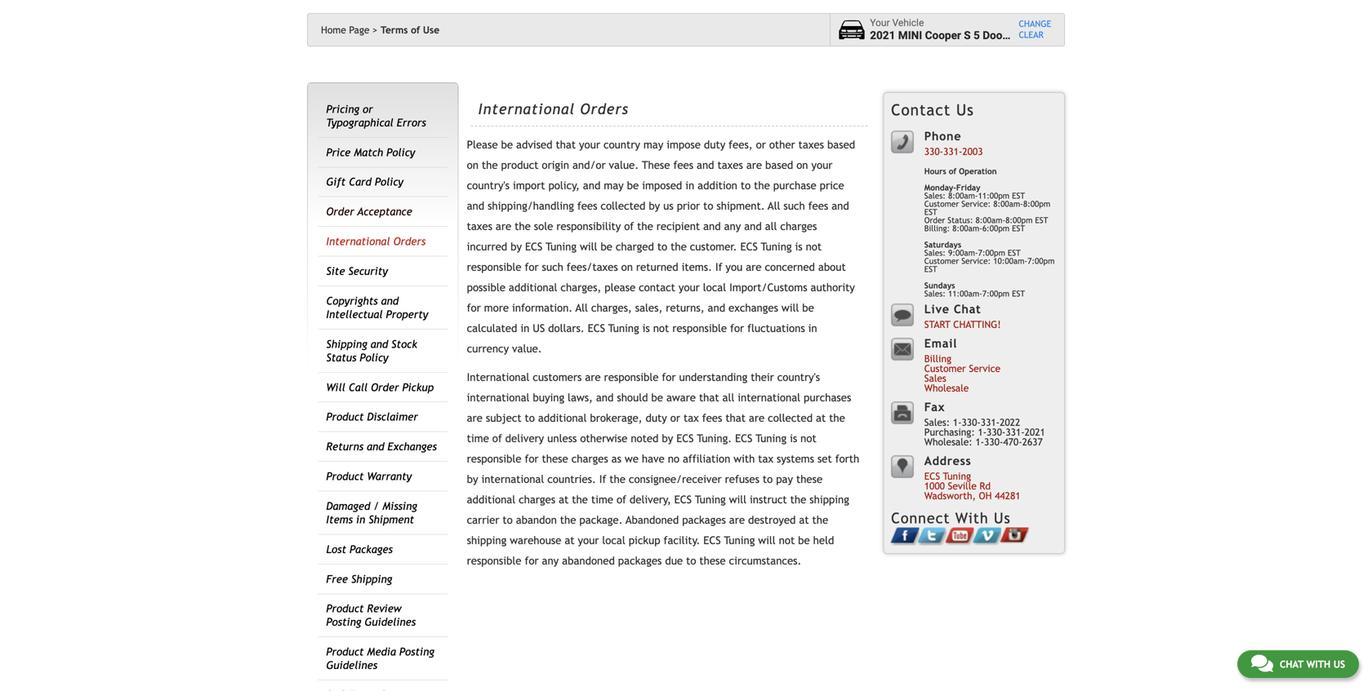Task type: locate. For each thing, give the bounding box(es) containing it.
1 horizontal spatial time
[[591, 494, 614, 507]]

in inside damaged / missing items in shipment
[[356, 514, 365, 527]]

clear
[[1019, 30, 1044, 40]]

1 vertical spatial all
[[723, 392, 735, 405]]

0 vertical spatial local
[[703, 282, 726, 294]]

match
[[354, 146, 383, 159]]

time up package.
[[591, 494, 614, 507]]

possible
[[467, 282, 506, 294]]

international down delivery
[[482, 474, 544, 486]]

change link
[[1019, 19, 1052, 30]]

shipping down carrier
[[467, 535, 507, 547]]

0 horizontal spatial us
[[957, 101, 974, 119]]

4 sales: from the top
[[925, 417, 950, 428]]

1 horizontal spatial if
[[716, 261, 723, 274]]

duty inside international customers are responsible for understanding their country's international buying laws, and should be aware that all international purchases are subject to additional brokerage, duty or tax fees that are collected at the time of delivery unless otherwise noted by ecs tuning. ecs tuning is not responsible for these charges as we have no affiliation with tax systems set forth by international countries. if the consignee/receiver refuses to pay these additional charges at the time of delivery, ecs tuning will instruct the shipping carrier to abandon the package. abandoned packages are destroyed at the shipping warehouse at your local pickup facility. ecs tuning will not be held responsible for any abandoned packages due to these circumstances.
[[646, 412, 667, 425]]

0 vertical spatial shipping
[[326, 338, 367, 351]]

home page
[[321, 24, 370, 36]]

0 vertical spatial packages
[[682, 514, 726, 527]]

will call order pickup
[[326, 381, 434, 394]]

collected up systems
[[768, 412, 813, 425]]

ecs right dollars.
[[588, 322, 605, 335]]

advised
[[516, 139, 553, 151]]

by left us
[[649, 200, 660, 213]]

currency
[[467, 343, 509, 355]]

live chat start chatting!
[[925, 303, 1001, 330]]

these
[[542, 453, 568, 466], [797, 474, 823, 486], [700, 555, 726, 568]]

1 horizontal spatial shipping
[[810, 494, 850, 507]]

8:00pm down 11:00pm
[[1006, 216, 1033, 225]]

product inside product review posting guidelines
[[326, 603, 364, 616]]

of right hours
[[949, 167, 957, 176]]

missing
[[383, 500, 417, 513]]

fees up tuning.
[[702, 412, 722, 425]]

on
[[467, 159, 479, 172], [797, 159, 808, 172], [621, 261, 633, 274]]

1 vertical spatial us
[[994, 510, 1011, 527]]

and inside shipping and stock status policy
[[371, 338, 388, 351]]

1 product from the top
[[326, 411, 364, 424]]

2 horizontal spatial order
[[925, 216, 945, 225]]

product up returns
[[326, 411, 364, 424]]

to
[[741, 179, 751, 192], [704, 200, 714, 213], [658, 241, 668, 253], [525, 412, 535, 425], [763, 474, 773, 486], [503, 514, 513, 527], [686, 555, 696, 568]]

may up these
[[644, 139, 664, 151]]

these down facility.
[[700, 555, 726, 568]]

not down sales,
[[653, 322, 669, 335]]

these
[[642, 159, 670, 172]]

destroyed
[[748, 514, 796, 527]]

charges up abandon
[[519, 494, 556, 507]]

8:00pm right 11:00pm
[[1024, 199, 1051, 209]]

tuning down refuses
[[695, 494, 726, 507]]

rd
[[980, 481, 991, 492]]

packages
[[682, 514, 726, 527], [618, 555, 662, 568]]

1 horizontal spatial duty
[[704, 139, 726, 151]]

guidelines inside product media posting guidelines
[[326, 660, 377, 672]]

will down responsibility
[[580, 241, 598, 253]]

posting inside product media posting guidelines
[[399, 646, 435, 659]]

imposed
[[642, 179, 682, 192]]

1 customer from the top
[[925, 199, 959, 209]]

country
[[604, 139, 640, 151]]

such left fees/taxes
[[542, 261, 564, 274]]

any inside international customers are responsible for understanding their country's international buying laws, and should be aware that all international purchases are subject to additional brokerage, duty or tax fees that are collected at the time of delivery unless otherwise noted by ecs tuning. ecs tuning is not responsible for these charges as we have no affiliation with tax systems set forth by international countries. if the consignee/receiver refuses to pay these additional charges at the time of delivery, ecs tuning will instruct the shipping carrier to abandon the package. abandoned packages are destroyed at the shipping warehouse at your local pickup facility. ecs tuning will not be held responsible for any abandoned packages due to these circumstances.
[[542, 555, 559, 568]]

0 horizontal spatial international orders
[[326, 235, 426, 248]]

0 horizontal spatial collected
[[601, 200, 646, 213]]

2 horizontal spatial taxes
[[799, 139, 824, 151]]

are up incurred
[[496, 220, 512, 233]]

0 horizontal spatial all
[[723, 392, 735, 405]]

that down understanding
[[699, 392, 719, 405]]

0 vertical spatial with
[[734, 453, 755, 466]]

fees,
[[729, 139, 753, 151]]

fees down price
[[809, 200, 829, 213]]

wadsworth,
[[925, 490, 976, 502]]

address ecs tuning 1000 seville rd wadsworth, oh 44281
[[925, 455, 1021, 502]]

exchanges
[[388, 441, 437, 454]]

with inside international customers are responsible for understanding their country's international buying laws, and should be aware that all international purchases are subject to additional brokerage, duty or tax fees that are collected at the time of delivery unless otherwise noted by ecs tuning. ecs tuning is not responsible for these charges as we have no affiliation with tax systems set forth by international countries. if the consignee/receiver refuses to pay these additional charges at the time of delivery, ecs tuning will instruct the shipping carrier to abandon the package. abandoned packages are destroyed at the shipping warehouse at your local pickup facility. ecs tuning will not be held responsible for any abandoned packages due to these circumstances.
[[734, 453, 755, 466]]

0 vertical spatial additional
[[509, 282, 558, 294]]

2 vertical spatial that
[[726, 412, 746, 425]]

1 horizontal spatial all
[[768, 200, 781, 213]]

posting right media
[[399, 646, 435, 659]]

intellectual
[[326, 308, 383, 321]]

0 vertical spatial charges,
[[561, 282, 602, 294]]

additional up carrier
[[467, 494, 516, 507]]

all up dollars.
[[576, 302, 588, 315]]

331-
[[944, 146, 963, 157], [981, 417, 1000, 428], [1006, 427, 1025, 438]]

s
[[964, 29, 971, 42]]

to up returned
[[658, 241, 668, 253]]

tuning down address
[[943, 471, 971, 482]]

0 vertical spatial collected
[[601, 200, 646, 213]]

by right incurred
[[511, 241, 522, 253]]

are down 'fees,'
[[747, 159, 762, 172]]

fax
[[925, 401, 945, 414]]

0 vertical spatial guidelines
[[365, 617, 416, 629]]

set
[[818, 453, 832, 466]]

will up fluctuations
[[782, 302, 799, 315]]

0 vertical spatial or
[[363, 103, 373, 116]]

0 horizontal spatial such
[[542, 261, 564, 274]]

email billing customer service sales wholesale
[[925, 337, 1001, 394]]

330-331-2003 link
[[925, 146, 983, 157]]

policy inside shipping and stock status policy
[[360, 352, 389, 364]]

1 vertical spatial these
[[797, 474, 823, 486]]

tuning down sole
[[546, 241, 577, 253]]

local inside international customers are responsible for understanding their country's international buying laws, and should be aware that all international purchases are subject to additional brokerage, duty or tax fees that are collected at the time of delivery unless otherwise noted by ecs tuning. ecs tuning is not responsible for these charges as we have no affiliation with tax systems set forth by international countries. if the consignee/receiver refuses to pay these additional charges at the time of delivery, ecs tuning will instruct the shipping carrier to abandon the package. abandoned packages are destroyed at the shipping warehouse at your local pickup facility. ecs tuning will not be held responsible for any abandoned packages due to these circumstances.
[[602, 535, 626, 547]]

1 vertical spatial duty
[[646, 412, 667, 425]]

1 vertical spatial charges
[[572, 453, 608, 466]]

order
[[326, 206, 354, 218], [925, 216, 945, 225], [371, 381, 399, 394]]

abandoned
[[562, 555, 615, 568]]

0 vertical spatial country's
[[467, 179, 510, 192]]

circumstances.
[[729, 555, 802, 568]]

0 horizontal spatial may
[[604, 179, 624, 192]]

calculated
[[467, 322, 517, 335]]

2 vertical spatial or
[[671, 412, 681, 425]]

any inside please be advised that your country may impose duty fees, or other taxes based on the product origin and/or value. these fees and taxes are based on your country's import policy, and may be imposed in addition to the purchase price and shipping/handling fees collected by us prior to shipment. all such fees and taxes are the sole responsibility of the recipient and any and all charges incurred by ecs tuning will be charged to the customer. ecs tuning is not responsible for such fees/taxes on returned items. if you are concerned about possible additional charges, please contact your local import/customs authority for more information. all charges, sales, returns, and exchanges will be calculated in us dollars. ecs tuning is not responsible for fluctuations in currency value.
[[724, 220, 741, 233]]

2021 inside your vehicle 2021 mini cooper s 5 door b46c
[[870, 29, 896, 42]]

international orders down order acceptance link
[[326, 235, 426, 248]]

at up abandoned
[[565, 535, 575, 547]]

2 vertical spatial policy
[[360, 352, 389, 364]]

1 vertical spatial taxes
[[718, 159, 743, 172]]

taxes down 'fees,'
[[718, 159, 743, 172]]

unless
[[548, 433, 577, 445]]

ecs inside address ecs tuning 1000 seville rd wadsworth, oh 44281
[[925, 471, 940, 482]]

8:00am-
[[948, 191, 978, 201], [994, 199, 1024, 209], [976, 216, 1006, 225], [953, 224, 983, 233]]

the down "purchases"
[[829, 412, 845, 425]]

shipping
[[810, 494, 850, 507], [467, 535, 507, 547]]

will
[[326, 381, 346, 394]]

status
[[326, 352, 357, 364]]

not
[[806, 241, 822, 253], [653, 322, 669, 335], [801, 433, 817, 445], [779, 535, 795, 547]]

sales: inside fax sales: 1-330-331-2022 purchasing: 1-330-331-2021 wholesale: 1-330-470-2637
[[925, 417, 950, 428]]

1 vertical spatial chat
[[1280, 659, 1304, 671]]

product inside product media posting guidelines
[[326, 646, 364, 659]]

charges down "purchase" at the top of page
[[781, 220, 817, 233]]

billing
[[925, 353, 952, 365]]

duty inside please be advised that your country may impose duty fees, or other taxes based on the product origin and/or value. these fees and taxes are based on your country's import policy, and may be imposed in addition to the purchase price and shipping/handling fees collected by us prior to shipment. all such fees and taxes are the sole responsibility of the recipient and any and all charges incurred by ecs tuning will be charged to the customer. ecs tuning is not responsible for such fees/taxes on returned items. if you are concerned about possible additional charges, please contact your local import/customs authority for more information. all charges, sales, returns, and exchanges will be calculated in us dollars. ecs tuning is not responsible for fluctuations in currency value.
[[704, 139, 726, 151]]

are
[[747, 159, 762, 172], [496, 220, 512, 233], [746, 261, 762, 274], [585, 371, 601, 384], [467, 412, 483, 425], [749, 412, 765, 425], [729, 514, 745, 527]]

1 vertical spatial orders
[[393, 235, 426, 248]]

1 vertical spatial any
[[542, 555, 559, 568]]

international up "site security" link
[[326, 235, 390, 248]]

comments image
[[1252, 654, 1274, 674]]

service: down friday
[[962, 199, 991, 209]]

0 horizontal spatial any
[[542, 555, 559, 568]]

ecs right facility.
[[704, 535, 721, 547]]

shipping and stock status policy
[[326, 338, 417, 364]]

and inside international customers are responsible for understanding their country's international buying laws, and should be aware that all international purchases are subject to additional brokerage, duty or tax fees that are collected at the time of delivery unless otherwise noted by ecs tuning. ecs tuning is not responsible for these charges as we have no affiliation with tax systems set forth by international countries. if the consignee/receiver refuses to pay these additional charges at the time of delivery, ecs tuning will instruct the shipping carrier to abandon the package. abandoned packages are destroyed at the shipping warehouse at your local pickup facility. ecs tuning will not be held responsible for any abandoned packages due to these circumstances.
[[596, 392, 614, 405]]

these down unless
[[542, 453, 568, 466]]

posting
[[326, 617, 361, 629], [399, 646, 435, 659]]

home page link
[[321, 24, 378, 36]]

0 vertical spatial these
[[542, 453, 568, 466]]

1 horizontal spatial chat
[[1280, 659, 1304, 671]]

more
[[484, 302, 509, 315]]

duty left 'fees,'
[[704, 139, 726, 151]]

not up about
[[806, 241, 822, 253]]

fax sales: 1-330-331-2022 purchasing: 1-330-331-2021 wholesale: 1-330-470-2637
[[925, 401, 1046, 448]]

0 horizontal spatial time
[[467, 433, 489, 445]]

us for connect
[[994, 510, 1011, 527]]

tuning down sales,
[[608, 322, 639, 335]]

0 vertical spatial that
[[556, 139, 576, 151]]

1 horizontal spatial may
[[644, 139, 664, 151]]

2 product from the top
[[326, 471, 364, 483]]

disclaimer
[[367, 411, 418, 424]]

3 customer from the top
[[925, 363, 966, 374]]

and up property
[[381, 295, 399, 308]]

product for product review posting guidelines
[[326, 603, 364, 616]]

0 horizontal spatial 2021
[[870, 29, 896, 42]]

orders down acceptance
[[393, 235, 426, 248]]

with up refuses
[[734, 453, 755, 466]]

your vehicle 2021 mini cooper s 5 door b46c
[[870, 17, 1037, 42]]

if right countries.
[[599, 474, 606, 486]]

1 vertical spatial 2021
[[1025, 427, 1046, 438]]

8:00am- up 9:00am-
[[953, 224, 983, 233]]

country's
[[467, 179, 510, 192], [778, 371, 820, 384]]

10:00am-
[[994, 256, 1028, 266]]

0 vertical spatial international
[[478, 101, 575, 118]]

is up concerned
[[795, 241, 803, 253]]

all
[[768, 200, 781, 213], [576, 302, 588, 315]]

of inside hours of operation monday-friday sales: 8:00am-11:00pm est customer service: 8:00am-8:00pm est order status: 8:00am-8:00pm est billing: 8:00am-6:00pm est saturdays sales: 9:00am-7:00pm est customer service: 10:00am-7:00pm est sundays sales: 11:00am-7:00pm est
[[949, 167, 957, 176]]

tuning inside address ecs tuning 1000 seville rd wadsworth, oh 44281
[[943, 471, 971, 482]]

0 horizontal spatial value.
[[512, 343, 542, 355]]

mini
[[899, 29, 923, 42]]

1 vertical spatial based
[[766, 159, 794, 172]]

charges,
[[561, 282, 602, 294], [591, 302, 632, 315]]

or right 'fees,'
[[756, 139, 766, 151]]

duty
[[704, 139, 726, 151], [646, 412, 667, 425]]

0 horizontal spatial posting
[[326, 617, 361, 629]]

est
[[1012, 191, 1025, 201], [925, 207, 938, 217], [1035, 216, 1049, 225], [1012, 224, 1025, 233], [1008, 248, 1021, 258], [925, 265, 938, 274], [1012, 289, 1025, 299]]

2 horizontal spatial these
[[797, 474, 823, 486]]

international down their
[[738, 392, 801, 405]]

brokerage,
[[590, 412, 643, 425]]

3 sales: from the top
[[925, 289, 946, 299]]

1 sales: from the top
[[925, 191, 946, 201]]

0 vertical spatial policy
[[387, 146, 415, 159]]

2 vertical spatial us
[[1334, 659, 1346, 671]]

be down authority
[[802, 302, 814, 315]]

gift card policy link
[[326, 176, 404, 189]]

responsible down carrier
[[467, 555, 522, 568]]

2003
[[963, 146, 983, 157]]

us for chat
[[1334, 659, 1346, 671]]

based
[[828, 139, 856, 151], [766, 159, 794, 172]]

exchanges
[[729, 302, 779, 315]]

customer
[[925, 199, 959, 209], [925, 256, 959, 266], [925, 363, 966, 374]]

the
[[482, 159, 498, 172], [754, 179, 770, 192], [515, 220, 531, 233], [637, 220, 653, 233], [671, 241, 687, 253], [829, 412, 845, 425], [610, 474, 626, 486], [572, 494, 588, 507], [791, 494, 807, 507], [560, 514, 576, 527], [813, 514, 829, 527]]

terms
[[381, 24, 408, 36]]

billing:
[[925, 224, 950, 233]]

chat inside chat with us link
[[1280, 659, 1304, 671]]

0 horizontal spatial with
[[734, 453, 755, 466]]

2 vertical spatial charges
[[519, 494, 556, 507]]

2021 inside fax sales: 1-330-331-2022 purchasing: 1-330-331-2021 wholesale: 1-330-470-2637
[[1025, 427, 1046, 438]]

fluctuations
[[748, 322, 805, 335]]

1 horizontal spatial tax
[[758, 453, 774, 466]]

1 horizontal spatial all
[[765, 220, 777, 233]]

us up phone
[[957, 101, 974, 119]]

media
[[367, 646, 396, 659]]

will down refuses
[[729, 494, 747, 507]]

and left stock
[[371, 338, 388, 351]]

0 horizontal spatial local
[[602, 535, 626, 547]]

0 vertical spatial if
[[716, 261, 723, 274]]

be left held at the bottom right of page
[[798, 535, 810, 547]]

international orders up advised
[[478, 101, 629, 118]]

2 vertical spatial customer
[[925, 363, 966, 374]]

ecs down address
[[925, 471, 940, 482]]

sales: up live at the top right of page
[[925, 289, 946, 299]]

chat inside live chat start chatting!
[[954, 303, 982, 316]]

free
[[326, 573, 348, 586]]

2 horizontal spatial or
[[756, 139, 766, 151]]

0 vertical spatial chat
[[954, 303, 982, 316]]

security
[[348, 265, 388, 278]]

8:00pm
[[1024, 199, 1051, 209], [1006, 216, 1033, 225]]

site security
[[326, 265, 388, 278]]

any down warehouse
[[542, 555, 559, 568]]

billing link
[[925, 353, 952, 365]]

policy
[[387, 146, 415, 159], [375, 176, 404, 189], [360, 352, 389, 364]]

shipping and stock status policy link
[[326, 338, 417, 364]]

1 horizontal spatial country's
[[778, 371, 820, 384]]

4 product from the top
[[326, 646, 364, 659]]

44281
[[995, 490, 1021, 502]]

0 horizontal spatial packages
[[618, 555, 662, 568]]

and inside copyrights and intellectual property
[[381, 295, 399, 308]]

0 vertical spatial charges
[[781, 220, 817, 233]]

1 horizontal spatial such
[[784, 200, 805, 213]]

phone
[[925, 129, 962, 143]]

2021 right 470-
[[1025, 427, 1046, 438]]

0 horizontal spatial shipping
[[467, 535, 507, 547]]

guidelines for media
[[326, 660, 377, 672]]

1 vertical spatial that
[[699, 392, 719, 405]]

page
[[349, 24, 370, 36]]

0 horizontal spatial or
[[363, 103, 373, 116]]

please
[[467, 139, 498, 151]]

of up charged
[[624, 220, 634, 233]]

all up concerned
[[765, 220, 777, 233]]

1 vertical spatial tax
[[758, 453, 774, 466]]

shipping down packages
[[351, 573, 392, 586]]

order down the gift
[[326, 206, 354, 218]]

3 product from the top
[[326, 603, 364, 616]]

2 horizontal spatial charges
[[781, 220, 817, 233]]

collected up responsibility
[[601, 200, 646, 213]]

not down destroyed
[[779, 535, 795, 547]]

1 vertical spatial may
[[604, 179, 624, 192]]

0 vertical spatial us
[[957, 101, 974, 119]]

of left use
[[411, 24, 420, 36]]

service:
[[962, 199, 991, 209], [962, 256, 991, 266]]

or up typographical
[[363, 103, 373, 116]]

1 vertical spatial international orders
[[326, 235, 426, 248]]

collected inside please be advised that your country may impose duty fees, or other taxes based on the product origin and/or value. these fees and taxes are based on your country's import policy, and may be imposed in addition to the purchase price and shipping/handling fees collected by us prior to shipment. all such fees and taxes are the sole responsibility of the recipient and any and all charges incurred by ecs tuning will be charged to the customer. ecs tuning is not responsible for such fees/taxes on returned items. if you are concerned about possible additional charges, please contact your local import/customs authority for more information. all charges, sales, returns, and exchanges will be calculated in us dollars. ecs tuning is not responsible for fluctuations in currency value.
[[601, 200, 646, 213]]

price match policy
[[326, 146, 415, 159]]

held
[[813, 535, 834, 547]]

country's inside please be advised that your country may impose duty fees, or other taxes based on the product origin and/or value. these fees and taxes are based on your country's import policy, and may be imposed in addition to the purchase price and shipping/handling fees collected by us prior to shipment. all such fees and taxes are the sole responsibility of the recipient and any and all charges incurred by ecs tuning will be charged to the customer. ecs tuning is not responsible for such fees/taxes on returned items. if you are concerned about possible additional charges, please contact your local import/customs authority for more information. all charges, sales, returns, and exchanges will be calculated in us dollars. ecs tuning is not responsible for fluctuations in currency value.
[[467, 179, 510, 192]]

product media posting guidelines link
[[326, 646, 435, 672]]

product for product disclaimer
[[326, 411, 364, 424]]

1 horizontal spatial with
[[1307, 659, 1331, 671]]

policy down errors
[[387, 146, 415, 159]]

guidelines inside product review posting guidelines
[[365, 617, 416, 629]]

0 vertical spatial all
[[765, 220, 777, 233]]

hours
[[925, 167, 947, 176]]

site security link
[[326, 265, 388, 278]]

0 horizontal spatial orders
[[393, 235, 426, 248]]

your
[[579, 139, 600, 151], [812, 159, 833, 172], [679, 282, 700, 294], [578, 535, 599, 547]]

0 horizontal spatial based
[[766, 159, 794, 172]]

or inside pricing or typographical errors
[[363, 103, 373, 116]]

in down damaged
[[356, 514, 365, 527]]

0 horizontal spatial 331-
[[944, 146, 963, 157]]

1 vertical spatial or
[[756, 139, 766, 151]]

pickup
[[629, 535, 661, 547]]

1 horizontal spatial us
[[994, 510, 1011, 527]]

of inside please be advised that your country may impose duty fees, or other taxes based on the product origin and/or value. these fees and taxes are based on your country's import policy, and may be imposed in addition to the purchase price and shipping/handling fees collected by us prior to shipment. all such fees and taxes are the sole responsibility of the recipient and any and all charges incurred by ecs tuning will be charged to the customer. ecs tuning is not responsible for such fees/taxes on returned items. if you are concerned about possible additional charges, please contact your local import/customs authority for more information. all charges, sales, returns, and exchanges will be calculated in us dollars. ecs tuning is not responsible for fluctuations in currency value.
[[624, 220, 634, 233]]

us
[[533, 322, 545, 335]]

2 sales: from the top
[[925, 248, 946, 258]]

posting inside product review posting guidelines
[[326, 617, 361, 629]]

1 vertical spatial such
[[542, 261, 564, 274]]

change clear
[[1019, 19, 1052, 40]]

of left delivery, at the bottom
[[617, 494, 627, 507]]

hours of operation monday-friday sales: 8:00am-11:00pm est customer service: 8:00am-8:00pm est order status: 8:00am-8:00pm est billing: 8:00am-6:00pm est saturdays sales: 9:00am-7:00pm est customer service: 10:00am-7:00pm est sundays sales: 11:00am-7:00pm est
[[925, 167, 1055, 299]]

international orders link
[[326, 235, 426, 248]]

concerned
[[765, 261, 815, 274]]

2 vertical spatial taxes
[[467, 220, 493, 233]]

11:00pm
[[978, 191, 1010, 201]]

that up origin
[[556, 139, 576, 151]]

is down sales,
[[643, 322, 650, 335]]

these down systems
[[797, 474, 823, 486]]

0 vertical spatial time
[[467, 433, 489, 445]]

tax down aware
[[684, 412, 699, 425]]

0 vertical spatial all
[[768, 200, 781, 213]]

country's inside international customers are responsible for understanding their country's international buying laws, and should be aware that all international purchases are subject to additional brokerage, duty or tax fees that are collected at the time of delivery unless otherwise noted by ecs tuning. ecs tuning is not responsible for these charges as we have no affiliation with tax systems set forth by international countries. if the consignee/receiver refuses to pay these additional charges at the time of delivery, ecs tuning will instruct the shipping carrier to abandon the package. abandoned packages are destroyed at the shipping warehouse at your local pickup facility. ecs tuning will not be held responsible for any abandoned packages due to these circumstances.
[[778, 371, 820, 384]]

chat right comments image
[[1280, 659, 1304, 671]]

the left sole
[[515, 220, 531, 233]]



Task type: vqa. For each thing, say whether or not it's contained in the screenshot.
the Hawk Logo
no



Task type: describe. For each thing, give the bounding box(es) containing it.
to right due
[[686, 555, 696, 568]]

forth
[[836, 453, 860, 466]]

0 horizontal spatial taxes
[[467, 220, 493, 233]]

connect with us
[[891, 510, 1011, 527]]

1 service: from the top
[[962, 199, 991, 209]]

saturdays
[[925, 240, 962, 250]]

product warranty link
[[326, 471, 412, 483]]

ecs up you
[[741, 241, 758, 253]]

and down 'and/or'
[[583, 179, 601, 192]]

that inside please be advised that your country may impose duty fees, or other taxes based on the product origin and/or value. these fees and taxes are based on your country's import policy, and may be imposed in addition to the purchase price and shipping/handling fees collected by us prior to shipment. all such fees and taxes are the sole responsibility of the recipient and any and all charges incurred by ecs tuning will be charged to the customer. ecs tuning is not responsible for such fees/taxes on returned items. if you are concerned about possible additional charges, please contact your local import/customs authority for more information. all charges, sales, returns, and exchanges will be calculated in us dollars. ecs tuning is not responsible for fluctuations in currency value.
[[556, 139, 576, 151]]

are left destroyed
[[729, 514, 745, 527]]

international up subject
[[467, 392, 530, 405]]

damaged / missing items in shipment
[[326, 500, 417, 527]]

ecs down sole
[[525, 241, 543, 253]]

2 vertical spatial additional
[[467, 494, 516, 507]]

operation
[[959, 167, 997, 176]]

the up shipment.
[[754, 179, 770, 192]]

are left subject
[[467, 412, 483, 425]]

cooper
[[925, 29, 962, 42]]

connect
[[891, 510, 951, 527]]

gift card policy
[[326, 176, 404, 189]]

oh
[[979, 490, 992, 502]]

the down the pay at bottom right
[[791, 494, 807, 507]]

policy for price match policy
[[387, 146, 415, 159]]

2637
[[1023, 437, 1043, 448]]

1 horizontal spatial that
[[699, 392, 719, 405]]

lost
[[326, 544, 346, 556]]

aware
[[667, 392, 696, 405]]

fees down the impose
[[674, 159, 694, 172]]

by up no
[[662, 433, 673, 445]]

0 horizontal spatial all
[[576, 302, 588, 315]]

international inside international customers are responsible for understanding their country's international buying laws, and should be aware that all international purchases are subject to additional brokerage, duty or tax fees that are collected at the time of delivery unless otherwise noted by ecs tuning. ecs tuning is not responsible for these charges as we have no affiliation with tax systems set forth by international countries. if the consignee/receiver refuses to pay these additional charges at the time of delivery, ecs tuning will instruct the shipping carrier to abandon the package. abandoned packages are destroyed at the shipping warehouse at your local pickup facility. ecs tuning will not be held responsible for any abandoned packages due to these circumstances.
[[467, 371, 530, 384]]

1 vertical spatial with
[[1307, 659, 1331, 671]]

copyrights
[[326, 295, 378, 308]]

330- left 2637
[[987, 427, 1006, 438]]

or inside please be advised that your country may impose duty fees, or other taxes based on the product origin and/or value. these fees and taxes are based on your country's import policy, and may be imposed in addition to the purchase price and shipping/handling fees collected by us prior to shipment. all such fees and taxes are the sole responsibility of the recipient and any and all charges incurred by ecs tuning will be charged to the customer. ecs tuning is not responsible for such fees/taxes on returned items. if you are concerned about possible additional charges, please contact your local import/customs authority for more information. all charges, sales, returns, and exchanges will be calculated in us dollars. ecs tuning is not responsible for fluctuations in currency value.
[[756, 139, 766, 151]]

package.
[[580, 514, 623, 527]]

1 horizontal spatial based
[[828, 139, 856, 151]]

for down exchanges
[[730, 322, 744, 335]]

the right abandon
[[560, 514, 576, 527]]

copyrights and intellectual property
[[326, 295, 428, 321]]

in right fluctuations
[[809, 322, 817, 335]]

0 vertical spatial international orders
[[478, 101, 629, 118]]

vehicle
[[893, 17, 924, 29]]

ecs right tuning.
[[735, 433, 753, 445]]

5
[[974, 29, 980, 42]]

1 vertical spatial charges,
[[591, 302, 632, 315]]

email
[[925, 337, 958, 350]]

1- left 2022
[[978, 427, 987, 438]]

free shipping link
[[326, 573, 392, 586]]

additional inside please be advised that your country may impose duty fees, or other taxes based on the product origin and/or value. these fees and taxes are based on your country's import policy, and may be imposed in addition to the purchase price and shipping/handling fees collected by us prior to shipment. all such fees and taxes are the sole responsibility of the recipient and any and all charges incurred by ecs tuning will be charged to the customer. ecs tuning is not responsible for such fees/taxes on returned items. if you are concerned about possible additional charges, please contact your local import/customs authority for more information. all charges, sales, returns, and exchanges will be calculated in us dollars. ecs tuning is not responsible for fluctuations in currency value.
[[509, 282, 558, 294]]

be up product
[[501, 139, 513, 151]]

laws,
[[568, 392, 593, 405]]

0 vertical spatial 8:00pm
[[1024, 199, 1051, 209]]

11:00am-
[[948, 289, 983, 299]]

guidelines for review
[[365, 617, 416, 629]]

sales,
[[635, 302, 663, 315]]

free shipping
[[326, 573, 392, 586]]

1 vertical spatial shipping
[[467, 535, 507, 547]]

0 vertical spatial such
[[784, 200, 805, 213]]

product media posting guidelines
[[326, 646, 435, 672]]

be left imposed
[[627, 179, 639, 192]]

damaged / missing items in shipment link
[[326, 500, 417, 527]]

6:00pm
[[983, 224, 1010, 233]]

is inside international customers are responsible for understanding their country's international buying laws, and should be aware that all international purchases are subject to additional brokerage, duty or tax fees that are collected at the time of delivery unless otherwise noted by ecs tuning. ecs tuning is not responsible for these charges as we have no affiliation with tax systems set forth by international countries. if the consignee/receiver refuses to pay these additional charges at the time of delivery, ecs tuning will instruct the shipping carrier to abandon the package. abandoned packages are destroyed at the shipping warehouse at your local pickup facility. ecs tuning will not be held responsible for any abandoned packages due to these circumstances.
[[790, 433, 798, 445]]

if inside please be advised that your country may impose duty fees, or other taxes based on the product origin and/or value. these fees and taxes are based on your country's import policy, and may be imposed in addition to the purchase price and shipping/handling fees collected by us prior to shipment. all such fees and taxes are the sole responsibility of the recipient and any and all charges incurred by ecs tuning will be charged to the customer. ecs tuning is not responsible for such fees/taxes on returned items. if you are concerned about possible additional charges, please contact your local import/customs authority for more information. all charges, sales, returns, and exchanges will be calculated in us dollars. ecs tuning is not responsible for fluctuations in currency value.
[[716, 261, 723, 274]]

1 vertical spatial packages
[[618, 555, 662, 568]]

price match policy link
[[326, 146, 415, 159]]

and down the product disclaimer
[[367, 441, 384, 454]]

1 vertical spatial is
[[643, 322, 650, 335]]

acceptance
[[357, 206, 412, 218]]

damaged
[[326, 500, 370, 513]]

330- up wholesale:
[[962, 417, 981, 428]]

shipping/handling
[[488, 200, 574, 213]]

should
[[617, 392, 648, 405]]

import/customs
[[730, 282, 808, 294]]

your up returns,
[[679, 282, 700, 294]]

fees up responsibility
[[577, 200, 598, 213]]

chat with us link
[[1238, 651, 1359, 679]]

responsible down returns,
[[673, 322, 727, 335]]

contact
[[891, 101, 951, 119]]

tuning up systems
[[756, 433, 787, 445]]

all inside please be advised that your country may impose duty fees, or other taxes based on the product origin and/or value. these fees and taxes are based on your country's import policy, and may be imposed in addition to the purchase price and shipping/handling fees collected by us prior to shipment. all such fees and taxes are the sole responsibility of the recipient and any and all charges incurred by ecs tuning will be charged to the customer. ecs tuning is not responsible for such fees/taxes on returned items. if you are concerned about possible additional charges, please contact your local import/customs authority for more information. all charges, sales, returns, and exchanges will be calculated in us dollars. ecs tuning is not responsible for fluctuations in currency value.
[[765, 220, 777, 233]]

consignee/receiver
[[629, 474, 722, 486]]

delivery,
[[630, 494, 671, 507]]

charges inside please be advised that your country may impose duty fees, or other taxes based on the product origin and/or value. these fees and taxes are based on your country's import policy, and may be imposed in addition to the purchase price and shipping/handling fees collected by us prior to shipment. all such fees and taxes are the sole responsibility of the recipient and any and all charges incurred by ecs tuning will be charged to the customer. ecs tuning is not responsible for such fees/taxes on returned items. if you are concerned about possible additional charges, please contact your local import/customs authority for more information. all charges, sales, returns, and exchanges will be calculated in us dollars. ecs tuning is not responsible for fluctuations in currency value.
[[781, 220, 817, 233]]

0 horizontal spatial charges
[[519, 494, 556, 507]]

returns and exchanges link
[[326, 441, 437, 454]]

at right destroyed
[[799, 514, 809, 527]]

to left the pay at bottom right
[[763, 474, 773, 486]]

1 vertical spatial time
[[591, 494, 614, 507]]

authority
[[811, 282, 855, 294]]

typographical
[[326, 116, 394, 129]]

8:00am- down 11:00pm
[[976, 216, 1006, 225]]

product review posting guidelines link
[[326, 603, 416, 629]]

door
[[983, 29, 1007, 42]]

1 horizontal spatial value.
[[609, 159, 639, 172]]

the up charged
[[637, 220, 653, 233]]

pay
[[776, 474, 793, 486]]

shipping inside shipping and stock status policy
[[326, 338, 367, 351]]

8:00am- up '6:00pm'
[[994, 199, 1024, 209]]

to up delivery
[[525, 412, 535, 425]]

fees inside international customers are responsible for understanding their country's international buying laws, and should be aware that all international purchases are subject to additional brokerage, duty or tax fees that are collected at the time of delivery unless otherwise noted by ecs tuning. ecs tuning is not responsible for these charges as we have no affiliation with tax systems set forth by international countries. if the consignee/receiver refuses to pay these additional charges at the time of delivery, ecs tuning will instruct the shipping carrier to abandon the package. abandoned packages are destroyed at the shipping warehouse at your local pickup facility. ecs tuning will not be held responsible for any abandoned packages due to these circumstances.
[[702, 412, 722, 425]]

no
[[668, 453, 680, 466]]

of down subject
[[492, 433, 502, 445]]

for left more
[[467, 302, 481, 315]]

your up 'and/or'
[[579, 139, 600, 151]]

charged
[[616, 241, 654, 253]]

property
[[386, 308, 428, 321]]

wholesale:
[[925, 437, 973, 448]]

the up held at the bottom right of page
[[813, 514, 829, 527]]

customer inside email billing customer service sales wholesale
[[925, 363, 966, 374]]

responsible down delivery
[[467, 453, 522, 466]]

b46c
[[1010, 29, 1037, 42]]

your up price
[[812, 159, 833, 172]]

7:00pm down 10:00am-
[[983, 289, 1010, 299]]

at down countries.
[[559, 494, 569, 507]]

or inside international customers are responsible for understanding their country's international buying laws, and should be aware that all international purchases are subject to additional brokerage, duty or tax fees that are collected at the time of delivery unless otherwise noted by ecs tuning. ecs tuning is not responsible for these charges as we have no affiliation with tax systems set forth by international countries. if the consignee/receiver refuses to pay these additional charges at the time of delivery, ecs tuning will instruct the shipping carrier to abandon the package. abandoned packages are destroyed at the shipping warehouse at your local pickup facility. ecs tuning will not be held responsible for any abandoned packages due to these circumstances.
[[671, 412, 681, 425]]

0 vertical spatial is
[[795, 241, 803, 253]]

7:00pm down '6:00pm'
[[978, 248, 1006, 258]]

address
[[925, 455, 972, 468]]

be left aware
[[651, 392, 663, 405]]

instruct
[[750, 494, 787, 507]]

ecs up no
[[677, 433, 694, 445]]

posting for product review posting guidelines
[[326, 617, 361, 629]]

for up 'information.'
[[525, 261, 539, 274]]

the down as
[[610, 474, 626, 486]]

the down please
[[482, 159, 498, 172]]

in up prior
[[686, 179, 695, 192]]

2 horizontal spatial 331-
[[1006, 427, 1025, 438]]

1 horizontal spatial order
[[371, 381, 399, 394]]

due
[[665, 555, 683, 568]]

warranty
[[367, 471, 412, 483]]

1- right wholesale:
[[976, 437, 984, 448]]

0 vertical spatial shipping
[[810, 494, 850, 507]]

wholesale
[[925, 383, 969, 394]]

2 customer from the top
[[925, 256, 959, 266]]

refuses
[[725, 474, 760, 486]]

are up laws,
[[585, 371, 601, 384]]

331- inside "phone 330-331-2003"
[[944, 146, 963, 157]]

and up customer.
[[704, 220, 721, 233]]

local inside please be advised that your country may impose duty fees, or other taxes based on the product origin and/or value. these fees and taxes are based on your country's import policy, and may be imposed in addition to the purchase price and shipping/handling fees collected by us prior to shipment. all such fees and taxes are the sole responsibility of the recipient and any and all charges incurred by ecs tuning will be charged to the customer. ecs tuning is not responsible for such fees/taxes on returned items. if you are concerned about possible additional charges, please contact your local import/customs authority for more information. all charges, sales, returns, and exchanges will be calculated in us dollars. ecs tuning is not responsible for fluctuations in currency value.
[[703, 282, 726, 294]]

ecs down consignee/receiver
[[675, 494, 692, 507]]

pricing
[[326, 103, 360, 116]]

start chatting! link
[[925, 319, 1001, 330]]

and up addition
[[697, 159, 714, 172]]

subject
[[486, 412, 522, 425]]

otherwise
[[580, 433, 628, 445]]

if inside international customers are responsible for understanding their country's international buying laws, and should be aware that all international purchases are subject to additional brokerage, duty or tax fees that are collected at the time of delivery unless otherwise noted by ecs tuning. ecs tuning is not responsible for these charges as we have no affiliation with tax systems set forth by international countries. if the consignee/receiver refuses to pay these additional charges at the time of delivery, ecs tuning will instruct the shipping carrier to abandon the package. abandoned packages are destroyed at the shipping warehouse at your local pickup facility. ecs tuning will not be held responsible for any abandoned packages due to these circumstances.
[[599, 474, 606, 486]]

1- up wholesale:
[[953, 417, 962, 428]]

responsibility
[[557, 220, 621, 233]]

posting for product media posting guidelines
[[399, 646, 435, 659]]

product for product media posting guidelines
[[326, 646, 364, 659]]

0 horizontal spatial tax
[[684, 412, 699, 425]]

gift
[[326, 176, 346, 189]]

responsible up should at left
[[604, 371, 659, 384]]

1 vertical spatial shipping
[[351, 573, 392, 586]]

product
[[501, 159, 539, 172]]

330- down 2022
[[984, 437, 1004, 448]]

chatting!
[[954, 319, 1001, 330]]

tuning up concerned
[[761, 241, 792, 253]]

copyrights and intellectual property link
[[326, 295, 428, 321]]

in left the us
[[521, 322, 530, 335]]

collected inside international customers are responsible for understanding their country's international buying laws, and should be aware that all international purchases are subject to additional brokerage, duty or tax fees that are collected at the time of delivery unless otherwise noted by ecs tuning. ecs tuning is not responsible for these charges as we have no affiliation with tax systems set forth by international countries. if the consignee/receiver refuses to pay these additional charges at the time of delivery, ecs tuning will instruct the shipping carrier to abandon the package. abandoned packages are destroyed at the shipping warehouse at your local pickup facility. ecs tuning will not be held responsible for any abandoned packages due to these circumstances.
[[768, 412, 813, 425]]

dollars.
[[548, 322, 585, 335]]

1 horizontal spatial packages
[[682, 514, 726, 527]]

0 vertical spatial may
[[644, 139, 664, 151]]

abandon
[[516, 514, 557, 527]]

1 vertical spatial value.
[[512, 343, 542, 355]]

0 horizontal spatial order
[[326, 206, 354, 218]]

price
[[326, 146, 351, 159]]

for down delivery
[[525, 453, 539, 466]]

responsible down incurred
[[467, 261, 522, 274]]

the down recipient
[[671, 241, 687, 253]]

and right returns,
[[708, 302, 726, 315]]

330- inside "phone 330-331-2003"
[[925, 146, 944, 157]]

1 vertical spatial international
[[326, 235, 390, 248]]

international customers are responsible for understanding their country's international buying laws, and should be aware that all international purchases are subject to additional brokerage, duty or tax fees that are collected at the time of delivery unless otherwise noted by ecs tuning. ecs tuning is not responsible for these charges as we have no affiliation with tax systems set forth by international countries. if the consignee/receiver refuses to pay these additional charges at the time of delivery, ecs tuning will instruct the shipping carrier to abandon the package. abandoned packages are destroyed at the shipping warehouse at your local pickup facility. ecs tuning will not be held responsible for any abandoned packages due to these circumstances.
[[467, 371, 860, 568]]

and up incurred
[[467, 200, 485, 213]]

order inside hours of operation monday-friday sales: 8:00am-11:00pm est customer service: 8:00am-8:00pm est order status: 8:00am-8:00pm est billing: 8:00am-6:00pm est saturdays sales: 9:00am-7:00pm est customer service: 10:00am-7:00pm est sundays sales: 11:00am-7:00pm est
[[925, 216, 945, 225]]

shipment.
[[717, 200, 765, 213]]

use
[[423, 24, 440, 36]]

0 horizontal spatial these
[[542, 453, 568, 466]]

all inside international customers are responsible for understanding their country's international buying laws, and should be aware that all international purchases are subject to additional brokerage, duty or tax fees that are collected at the time of delivery unless otherwise noted by ecs tuning. ecs tuning is not responsible for these charges as we have no affiliation with tax systems set forth by international countries. if the consignee/receiver refuses to pay these additional charges at the time of delivery, ecs tuning will instruct the shipping carrier to abandon the package. abandoned packages are destroyed at the shipping warehouse at your local pickup facility. ecs tuning will not be held responsible for any abandoned packages due to these circumstances.
[[723, 392, 735, 405]]

2 horizontal spatial on
[[797, 159, 808, 172]]

are right you
[[746, 261, 762, 274]]

items.
[[682, 261, 712, 274]]

at down "purchases"
[[816, 412, 826, 425]]

will up circumstances.
[[758, 535, 776, 547]]

your
[[870, 17, 890, 29]]

by up carrier
[[467, 474, 478, 486]]

sundays
[[925, 281, 955, 290]]

0 horizontal spatial on
[[467, 159, 479, 172]]

stock
[[391, 338, 417, 351]]

carrier
[[467, 514, 500, 527]]

1 horizontal spatial orders
[[580, 101, 629, 118]]

1 horizontal spatial 331-
[[981, 417, 1000, 428]]

be up fees/taxes
[[601, 241, 613, 253]]

product for product warranty
[[326, 471, 364, 483]]

7:00pm right 9:00am-
[[1028, 256, 1055, 266]]

understanding
[[679, 371, 748, 384]]

to right carrier
[[503, 514, 513, 527]]

your inside international customers are responsible for understanding their country's international buying laws, and should be aware that all international purchases are subject to additional brokerage, duty or tax fees that are collected at the time of delivery unless otherwise noted by ecs tuning. ecs tuning is not responsible for these charges as we have no affiliation with tax systems set forth by international countries. if the consignee/receiver refuses to pay these additional charges at the time of delivery, ecs tuning will instruct the shipping carrier to abandon the package. abandoned packages are destroyed at the shipping warehouse at your local pickup facility. ecs tuning will not be held responsible for any abandoned packages due to these circumstances.
[[578, 535, 599, 547]]

and down price
[[832, 200, 849, 213]]

service
[[969, 363, 1001, 374]]

site
[[326, 265, 345, 278]]

are down their
[[749, 412, 765, 425]]

for up aware
[[662, 371, 676, 384]]

to right prior
[[704, 200, 714, 213]]

2 vertical spatial these
[[700, 555, 726, 568]]

order acceptance
[[326, 206, 412, 218]]

1 horizontal spatial on
[[621, 261, 633, 274]]

1 vertical spatial additional
[[538, 412, 587, 425]]

1 vertical spatial 8:00pm
[[1006, 216, 1033, 225]]

sales
[[925, 373, 947, 384]]

status:
[[948, 216, 973, 225]]

policy for gift card policy
[[375, 176, 404, 189]]

8:00am- up status:
[[948, 191, 978, 201]]

2 horizontal spatial that
[[726, 412, 746, 425]]

for down warehouse
[[525, 555, 539, 568]]

friday
[[957, 183, 981, 192]]

contact
[[639, 282, 676, 294]]

to up shipment.
[[741, 179, 751, 192]]

live
[[925, 303, 950, 316]]

2 service: from the top
[[962, 256, 991, 266]]

contact us
[[891, 101, 974, 119]]

please be advised that your country may impose duty fees, or other taxes based on the product origin and/or value. these fees and taxes are based on your country's import policy, and may be imposed in addition to the purchase price and shipping/handling fees collected by us prior to shipment. all such fees and taxes are the sole responsibility of the recipient and any and all charges incurred by ecs tuning will be charged to the customer. ecs tuning is not responsible for such fees/taxes on returned items. if you are concerned about possible additional charges, please contact your local import/customs authority for more information. all charges, sales, returns, and exchanges will be calculated in us dollars. ecs tuning is not responsible for fluctuations in currency value.
[[467, 139, 856, 355]]



